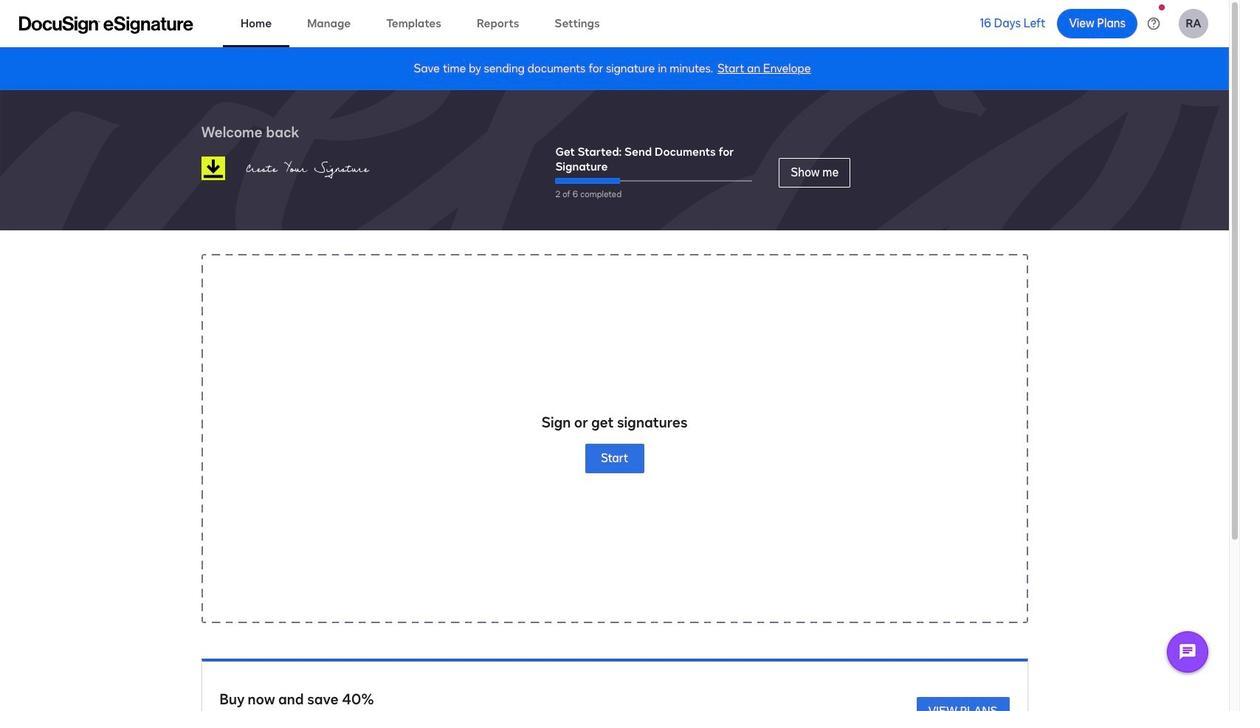 Task type: vqa. For each thing, say whether or not it's contained in the screenshot.
DocuSignLogo
yes



Task type: locate. For each thing, give the bounding box(es) containing it.
docusign esignature image
[[19, 16, 193, 34]]

docusignlogo image
[[201, 157, 225, 180]]



